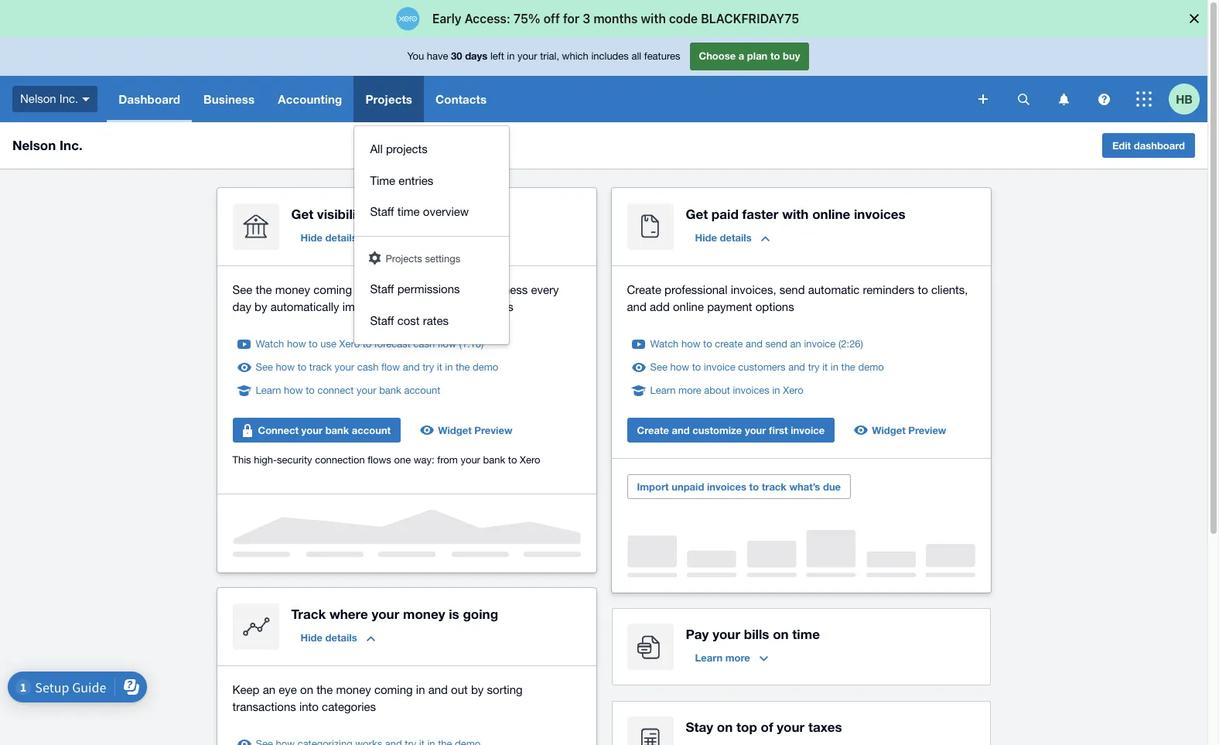 Task type: vqa. For each thing, say whether or not it's contained in the screenshot.
Smart Lists
no



Task type: describe. For each thing, give the bounding box(es) containing it.
1 vertical spatial cash
[[414, 338, 435, 350]]

add
[[650, 300, 670, 314]]

every
[[531, 283, 559, 296]]

learn more about invoices in xero
[[651, 385, 804, 396]]

hide for paid
[[696, 231, 718, 244]]

and inside see the money coming in and going out of your business every day by automatically importing your bank transactions
[[368, 283, 387, 296]]

invoices,
[[731, 283, 777, 296]]

bank inside see the money coming in and going out of your business every day by automatically importing your bank transactions
[[421, 300, 447, 314]]

to up see how to track your cash flow and try it in the demo
[[363, 338, 372, 350]]

staff permissions link
[[355, 274, 510, 305]]

due
[[824, 481, 842, 493]]

1 demo from the left
[[473, 362, 499, 373]]

day
[[233, 300, 252, 314]]

create
[[715, 338, 743, 350]]

edit
[[1113, 139, 1132, 152]]

bank down see how to track your cash flow and try it in the demo link
[[379, 385, 402, 396]]

more for learn more about invoices in xero
[[679, 385, 702, 396]]

preview for get paid faster with online invoices
[[909, 424, 947, 437]]

automatic
[[809, 283, 860, 296]]

invoices inside import unpaid invoices to track what's due button
[[708, 481, 747, 493]]

2 vertical spatial cash
[[357, 362, 379, 373]]

this high-security connection flows one way: from your bank to xero
[[233, 454, 541, 466]]

how for connect
[[284, 385, 303, 396]]

1 vertical spatial nelson inc.
[[12, 137, 83, 153]]

watch for get visibility over your cash flow
[[256, 338, 284, 350]]

nelson inside popup button
[[20, 92, 56, 105]]

have
[[427, 51, 449, 62]]

1 horizontal spatial going
[[463, 606, 499, 622]]

inc. inside the nelson inc. popup button
[[59, 92, 78, 105]]

going inside see the money coming in and going out of your business every day by automatically importing your bank transactions
[[391, 283, 420, 296]]

dashboard
[[119, 92, 180, 106]]

reminders
[[864, 283, 915, 296]]

categories
[[322, 701, 376, 714]]

accounting button
[[266, 76, 354, 122]]

nelson inc. button
[[0, 76, 107, 122]]

1 horizontal spatial svg image
[[1059, 93, 1069, 105]]

your down see how to track your cash flow and try it in the demo link
[[357, 385, 377, 396]]

the inside keep an eye on the money coming in and out by sorting transactions into categories
[[317, 684, 333, 697]]

watch how to use xero to forecast cash flow (1:10)
[[256, 338, 484, 350]]

and inside keep an eye on the money coming in and out by sorting transactions into categories
[[429, 684, 448, 697]]

create and customize your first invoice
[[637, 424, 825, 437]]

and right customers
[[789, 362, 806, 373]]

cost
[[398, 314, 420, 327]]

automatically
[[271, 300, 340, 314]]

sorting
[[487, 684, 523, 697]]

how for use
[[287, 338, 306, 350]]

keep
[[233, 684, 260, 697]]

banking icon image
[[233, 204, 279, 250]]

watch for get paid faster with online invoices
[[651, 338, 679, 350]]

1 vertical spatial inc.
[[60, 137, 83, 153]]

learn for get visibility over your cash flow
[[256, 385, 281, 396]]

2 it from the left
[[823, 362, 828, 373]]

connect your bank account
[[258, 424, 391, 437]]

send inside create professional invoices, send automatic reminders to clients, and add online payment options
[[780, 283, 805, 296]]

your right the over
[[403, 206, 430, 222]]

widget preview for flow
[[438, 424, 513, 437]]

time
[[370, 174, 396, 187]]

how for invoice
[[671, 362, 690, 373]]

learn for get paid faster with online invoices
[[651, 385, 676, 396]]

see how to track your cash flow and try it in the demo
[[256, 362, 499, 373]]

which
[[562, 51, 589, 62]]

2 vertical spatial flow
[[382, 362, 400, 373]]

time inside staff time overview link
[[398, 205, 420, 218]]

watch how to use xero to forecast cash flow (1:10) link
[[256, 337, 484, 352]]

the inside see the money coming in and going out of your business every day by automatically importing your bank transactions
[[256, 283, 272, 296]]

0 vertical spatial flow
[[468, 206, 494, 222]]

and down forecast
[[403, 362, 420, 373]]

customize
[[693, 424, 743, 437]]

bank right "from"
[[483, 454, 506, 466]]

this
[[233, 454, 251, 466]]

how for create
[[682, 338, 701, 350]]

invoices icon image
[[627, 204, 674, 250]]

left
[[491, 51, 505, 62]]

by inside keep an eye on the money coming in and out by sorting transactions into categories
[[471, 684, 484, 697]]

2 horizontal spatial svg image
[[1099, 93, 1110, 105]]

1 vertical spatial money
[[403, 606, 445, 622]]

to left connect
[[306, 385, 315, 396]]

(2:26)
[[839, 338, 864, 350]]

staff for staff cost rates
[[370, 314, 394, 327]]

one
[[394, 454, 411, 466]]

0 horizontal spatial xero
[[340, 338, 360, 350]]

banner containing hb
[[0, 37, 1208, 344]]

keep an eye on the money coming in and out by sorting transactions into categories
[[233, 684, 523, 714]]

staff for staff time overview
[[370, 205, 394, 218]]

all
[[632, 51, 642, 62]]

importing
[[343, 300, 392, 314]]

paid
[[712, 206, 739, 222]]

from
[[438, 454, 458, 466]]

trial,
[[540, 51, 560, 62]]

clients,
[[932, 283, 969, 296]]

2 vertical spatial on
[[717, 719, 733, 735]]

learn more about invoices in xero link
[[651, 383, 804, 399]]

stay on top of your taxes
[[686, 719, 843, 735]]

your up the "learn more"
[[713, 626, 741, 643]]

see how to track your cash flow and try it in the demo link
[[256, 360, 499, 375]]

connect your bank account button
[[233, 418, 401, 443]]

hide details button for paid
[[686, 225, 779, 250]]

connect
[[318, 385, 354, 396]]

by inside see the money coming in and going out of your business every day by automatically importing your bank transactions
[[255, 300, 267, 314]]

1 vertical spatial send
[[766, 338, 788, 350]]

staff for staff permissions
[[370, 283, 394, 296]]

to left use
[[309, 338, 318, 350]]

to inside create professional invoices, send automatic reminders to clients, and add online payment options
[[918, 283, 929, 296]]

connection
[[315, 454, 365, 466]]

an inside watch how to create and send an invoice (2:26) link
[[791, 338, 802, 350]]

widget for flow
[[438, 424, 472, 437]]

navigation containing dashboard
[[107, 76, 968, 344]]

is
[[449, 606, 460, 622]]

top
[[737, 719, 758, 735]]

how for track
[[276, 362, 295, 373]]

projects settings
[[386, 253, 461, 264]]

create professional invoices, send automatic reminders to clients, and add online payment options
[[627, 283, 969, 314]]

all projects
[[370, 142, 428, 156]]

rates
[[423, 314, 449, 327]]

1 horizontal spatial flow
[[438, 338, 457, 350]]

your up learn how to connect your bank account
[[335, 362, 355, 373]]

group inside navigation
[[355, 126, 510, 344]]

over
[[371, 206, 399, 222]]

track money icon image
[[233, 604, 279, 650]]

watch how to create and send an invoice (2:26)
[[651, 338, 864, 350]]

invoice inside see how to invoice customers and try it in the demo link
[[704, 362, 736, 373]]

hide details for where
[[301, 632, 357, 644]]

to inside button
[[750, 481, 760, 493]]

header image
[[370, 251, 381, 264]]

your right "from"
[[461, 454, 481, 466]]

details for visibility
[[326, 231, 357, 244]]

1 try from the left
[[423, 362, 434, 373]]

track
[[291, 606, 326, 622]]

2 horizontal spatial svg image
[[1137, 91, 1153, 107]]

transactions inside keep an eye on the money coming in and out by sorting transactions into categories
[[233, 701, 296, 714]]

staff time overview
[[370, 205, 469, 218]]

entries
[[399, 174, 434, 187]]

customers
[[739, 362, 786, 373]]

and inside create professional invoices, send automatic reminders to clients, and add online payment options
[[627, 300, 647, 314]]

into
[[299, 701, 319, 714]]

about
[[705, 385, 731, 396]]

flows
[[368, 454, 392, 466]]

1 vertical spatial nelson
[[12, 137, 56, 153]]

hide for where
[[301, 632, 323, 644]]

projects for projects settings
[[386, 253, 423, 264]]

on for the
[[300, 684, 313, 697]]

you have 30 days left in your trial, which includes all features
[[408, 50, 681, 62]]

with
[[783, 206, 809, 222]]

import unpaid invoices to track what's due button
[[627, 475, 852, 499]]

unpaid
[[672, 481, 705, 493]]

account inside button
[[352, 424, 391, 437]]

get paid faster with online invoices
[[686, 206, 906, 222]]

see inside see the money coming in and going out of your business every day by automatically importing your bank transactions
[[233, 283, 253, 296]]

learn more button
[[686, 646, 778, 670]]

all projects link
[[355, 134, 510, 165]]

bills
[[745, 626, 770, 643]]

import
[[637, 481, 669, 493]]

your left taxes on the bottom right of the page
[[777, 719, 805, 735]]

30
[[451, 50, 463, 62]]

hide details for visibility
[[301, 231, 357, 244]]

in inside keep an eye on the money coming in and out by sorting transactions into categories
[[416, 684, 425, 697]]

taxes
[[809, 719, 843, 735]]

svg image inside the nelson inc. popup button
[[82, 97, 90, 101]]

bank inside button
[[326, 424, 349, 437]]

1 horizontal spatial svg image
[[1018, 93, 1030, 105]]

staff time overview link
[[355, 197, 510, 228]]

1 horizontal spatial account
[[404, 385, 441, 396]]

out inside keep an eye on the money coming in and out by sorting transactions into categories
[[451, 684, 468, 697]]

to up learn how to connect your bank account
[[298, 362, 307, 373]]

hb
[[1177, 92, 1194, 106]]

faster
[[743, 206, 779, 222]]

your inside button
[[745, 424, 767, 437]]

nelson inc. inside popup button
[[20, 92, 78, 105]]

(1:10)
[[459, 338, 484, 350]]

dashboard
[[1135, 139, 1186, 152]]

you
[[408, 51, 424, 62]]

projects button
[[354, 76, 424, 122]]

coming inside keep an eye on the money coming in and out by sorting transactions into categories
[[375, 684, 413, 697]]

and up customers
[[746, 338, 763, 350]]



Task type: locate. For each thing, give the bounding box(es) containing it.
staff cost rates link
[[355, 305, 510, 337]]

your
[[518, 51, 538, 62], [403, 206, 430, 222], [456, 283, 479, 296], [395, 300, 418, 314], [335, 362, 355, 373], [357, 385, 377, 396], [302, 424, 323, 437], [745, 424, 767, 437], [461, 454, 481, 466], [372, 606, 400, 622], [713, 626, 741, 643], [777, 719, 805, 735]]

create inside create professional invoices, send automatic reminders to clients, and add online payment options
[[627, 283, 662, 296]]

0 vertical spatial money
[[275, 283, 310, 296]]

1 vertical spatial invoice
[[704, 362, 736, 373]]

1 horizontal spatial online
[[813, 206, 851, 222]]

try right customers
[[809, 362, 820, 373]]

0 horizontal spatial svg image
[[979, 94, 989, 104]]

choose a plan to buy
[[699, 50, 801, 62]]

track inside import unpaid invoices to track what's due button
[[762, 481, 787, 493]]

invoice right first
[[791, 424, 825, 437]]

1 horizontal spatial preview
[[909, 424, 947, 437]]

widget
[[438, 424, 472, 437], [873, 424, 906, 437]]

on up into
[[300, 684, 313, 697]]

0 vertical spatial going
[[391, 283, 420, 296]]

of
[[443, 283, 453, 296], [761, 719, 774, 735]]

1 horizontal spatial by
[[471, 684, 484, 697]]

an
[[791, 338, 802, 350], [263, 684, 276, 697]]

learn left 'about'
[[651, 385, 676, 396]]

2 vertical spatial invoices
[[708, 481, 747, 493]]

how
[[287, 338, 306, 350], [682, 338, 701, 350], [276, 362, 295, 373], [671, 362, 690, 373], [284, 385, 303, 396]]

bank up connection
[[326, 424, 349, 437]]

the down (1:10)
[[456, 362, 470, 373]]

send up see how to invoice customers and try it in the demo
[[766, 338, 788, 350]]

1 horizontal spatial learn
[[651, 385, 676, 396]]

an inside keep an eye on the money coming in and out by sorting transactions into categories
[[263, 684, 276, 697]]

0 horizontal spatial on
[[300, 684, 313, 697]]

choose
[[699, 50, 736, 62]]

1 horizontal spatial transactions
[[450, 300, 514, 314]]

cash
[[434, 206, 464, 222], [414, 338, 435, 350], [357, 362, 379, 373]]

0 vertical spatial of
[[443, 283, 453, 296]]

2 demo from the left
[[859, 362, 885, 373]]

1 vertical spatial an
[[263, 684, 276, 697]]

2 get from the left
[[686, 206, 708, 222]]

1 horizontal spatial of
[[761, 719, 774, 735]]

1 vertical spatial create
[[637, 424, 670, 437]]

see how to invoice customers and try it in the demo
[[651, 362, 885, 373]]

0 vertical spatial transactions
[[450, 300, 514, 314]]

create and customize your first invoice button
[[627, 418, 835, 443]]

to left buy
[[771, 50, 781, 62]]

list box inside navigation
[[355, 126, 510, 344]]

1 get from the left
[[291, 206, 314, 222]]

projects right header icon
[[386, 253, 423, 264]]

watch how to create and send an invoice (2:26) link
[[651, 337, 864, 352]]

your left trial,
[[518, 51, 538, 62]]

0 horizontal spatial more
[[679, 385, 702, 396]]

1 vertical spatial account
[[352, 424, 391, 437]]

0 vertical spatial out
[[423, 283, 440, 296]]

0 vertical spatial account
[[404, 385, 441, 396]]

buy
[[783, 50, 801, 62]]

out inside see the money coming in and going out of your business every day by automatically importing your bank transactions
[[423, 283, 440, 296]]

details down the visibility
[[326, 231, 357, 244]]

going right is
[[463, 606, 499, 622]]

more for learn more
[[726, 652, 751, 664]]

stay
[[686, 719, 714, 735]]

track inside see how to track your cash flow and try it in the demo link
[[310, 362, 332, 373]]

1 horizontal spatial get
[[686, 206, 708, 222]]

1 vertical spatial time
[[793, 626, 820, 643]]

1 horizontal spatial time
[[793, 626, 820, 643]]

1 horizontal spatial track
[[762, 481, 787, 493]]

of inside see the money coming in and going out of your business every day by automatically importing your bank transactions
[[443, 283, 453, 296]]

your right where
[[372, 606, 400, 622]]

staff inside 'link'
[[370, 314, 394, 327]]

coming inside see the money coming in and going out of your business every day by automatically importing your bank transactions
[[314, 283, 352, 296]]

2 horizontal spatial xero
[[784, 385, 804, 396]]

0 horizontal spatial account
[[352, 424, 391, 437]]

hide details button
[[291, 225, 384, 250], [686, 225, 779, 250], [291, 625, 384, 650]]

1 horizontal spatial money
[[336, 684, 371, 697]]

0 horizontal spatial it
[[437, 362, 443, 373]]

cash down watch how to use xero to forecast cash flow (1:10) link
[[357, 362, 379, 373]]

learn inside button
[[696, 652, 723, 664]]

your inside you have 30 days left in your trial, which includes all features
[[518, 51, 538, 62]]

and inside button
[[672, 424, 690, 437]]

dialog
[[0, 0, 1220, 37]]

online down professional
[[673, 300, 704, 314]]

it
[[437, 362, 443, 373], [823, 362, 828, 373]]

preview
[[475, 424, 513, 437], [909, 424, 947, 437]]

0 vertical spatial staff
[[370, 205, 394, 218]]

1 vertical spatial flow
[[438, 338, 457, 350]]

money inside keep an eye on the money coming in and out by sorting transactions into categories
[[336, 684, 371, 697]]

1 vertical spatial on
[[300, 684, 313, 697]]

get for get visibility over your cash flow
[[291, 206, 314, 222]]

time entries link
[[355, 165, 510, 197]]

2 horizontal spatial on
[[773, 626, 789, 643]]

more
[[679, 385, 702, 396], [726, 652, 751, 664]]

0 horizontal spatial widget preview
[[438, 424, 513, 437]]

0 vertical spatial more
[[679, 385, 702, 396]]

account up flows
[[352, 424, 391, 437]]

coming up the categories
[[375, 684, 413, 697]]

1 vertical spatial staff
[[370, 283, 394, 296]]

learn how to connect your bank account link
[[256, 383, 441, 399]]

widget preview button for flow
[[414, 418, 522, 443]]

0 horizontal spatial widget
[[438, 424, 472, 437]]

invoices right unpaid
[[708, 481, 747, 493]]

time down time entries
[[398, 205, 420, 218]]

2 widget preview from the left
[[873, 424, 947, 437]]

hide details down the visibility
[[301, 231, 357, 244]]

more inside learn more button
[[726, 652, 751, 664]]

0 horizontal spatial svg image
[[82, 97, 90, 101]]

invoice inside watch how to create and send an invoice (2:26) link
[[805, 338, 836, 350]]

1 horizontal spatial widget preview button
[[848, 418, 956, 443]]

taxes icon image
[[627, 717, 674, 745]]

see the money coming in and going out of your business every day by automatically importing your bank transactions
[[233, 283, 559, 314]]

navigation
[[107, 76, 968, 344]]

to left the what's
[[750, 481, 760, 493]]

1 horizontal spatial an
[[791, 338, 802, 350]]

money
[[275, 283, 310, 296], [403, 606, 445, 622], [336, 684, 371, 697]]

of right top
[[761, 719, 774, 735]]

where
[[330, 606, 368, 622]]

banner
[[0, 37, 1208, 344]]

hide down track
[[301, 632, 323, 644]]

get for get paid faster with online invoices
[[686, 206, 708, 222]]

track
[[310, 362, 332, 373], [762, 481, 787, 493]]

forecast
[[375, 338, 411, 350]]

invoices up reminders
[[855, 206, 906, 222]]

1 horizontal spatial watch
[[651, 338, 679, 350]]

1 horizontal spatial widget preview
[[873, 424, 947, 437]]

send up options
[[780, 283, 805, 296]]

hide
[[301, 231, 323, 244], [696, 231, 718, 244], [301, 632, 323, 644]]

create for create professional invoices, send automatic reminders to clients, and add online payment options
[[627, 283, 662, 296]]

0 horizontal spatial by
[[255, 300, 267, 314]]

1 horizontal spatial see
[[256, 362, 273, 373]]

out
[[423, 283, 440, 296], [451, 684, 468, 697]]

1 vertical spatial by
[[471, 684, 484, 697]]

hide details button for visibility
[[291, 225, 384, 250]]

0 horizontal spatial see
[[233, 283, 253, 296]]

it right customers
[[823, 362, 828, 373]]

svg image
[[1059, 93, 1069, 105], [1099, 93, 1110, 105], [979, 94, 989, 104]]

transactions inside see the money coming in and going out of your business every day by automatically importing your bank transactions
[[450, 300, 514, 314]]

staff up importing
[[370, 283, 394, 296]]

hide down paid in the top right of the page
[[696, 231, 718, 244]]

2 watch from the left
[[651, 338, 679, 350]]

includes
[[592, 51, 629, 62]]

widget preview button for invoices
[[848, 418, 956, 443]]

hide details button down paid in the top right of the page
[[686, 225, 779, 250]]

money inside see the money coming in and going out of your business every day by automatically importing your bank transactions
[[275, 283, 310, 296]]

cash down staff cost rates 'link'
[[414, 338, 435, 350]]

more inside the learn more about invoices in xero link
[[679, 385, 702, 396]]

hide details down where
[[301, 632, 357, 644]]

use
[[321, 338, 337, 350]]

overview
[[423, 205, 469, 218]]

transactions down 'keep'
[[233, 701, 296, 714]]

projects down you
[[366, 92, 413, 106]]

0 vertical spatial track
[[310, 362, 332, 373]]

widget preview for invoices
[[873, 424, 947, 437]]

time
[[398, 205, 420, 218], [793, 626, 820, 643]]

0 horizontal spatial get
[[291, 206, 314, 222]]

professional
[[665, 283, 728, 296]]

1 horizontal spatial widget
[[873, 424, 906, 437]]

group containing all projects
[[355, 126, 510, 344]]

widget for invoices
[[873, 424, 906, 437]]

bills icon image
[[627, 624, 674, 670]]

1 watch from the left
[[256, 338, 284, 350]]

details for where
[[326, 632, 357, 644]]

0 vertical spatial coming
[[314, 283, 352, 296]]

see inside see how to track your cash flow and try it in the demo link
[[256, 362, 273, 373]]

see how to invoice customers and try it in the demo link
[[651, 360, 885, 375]]

2 vertical spatial money
[[336, 684, 371, 697]]

out left sorting
[[451, 684, 468, 697]]

to left create
[[704, 338, 713, 350]]

create
[[627, 283, 662, 296], [637, 424, 670, 437]]

cash down time entries link
[[434, 206, 464, 222]]

1 horizontal spatial coming
[[375, 684, 413, 697]]

0 horizontal spatial coming
[[314, 283, 352, 296]]

on for time
[[773, 626, 789, 643]]

hide details down paid in the top right of the page
[[696, 231, 752, 244]]

visibility
[[317, 206, 368, 222]]

import unpaid invoices to track what's due
[[637, 481, 842, 493]]

3 staff from the top
[[370, 314, 394, 327]]

0 vertical spatial online
[[813, 206, 851, 222]]

create up add
[[627, 283, 662, 296]]

widget preview button
[[414, 418, 522, 443], [848, 418, 956, 443]]

what's
[[790, 481, 821, 493]]

0 vertical spatial nelson inc.
[[20, 92, 78, 105]]

2 widget from the left
[[873, 424, 906, 437]]

projects for projects
[[366, 92, 413, 106]]

hide down the visibility
[[301, 231, 323, 244]]

your inside button
[[302, 424, 323, 437]]

in inside you have 30 days left in your trial, which includes all features
[[507, 51, 515, 62]]

0 horizontal spatial learn
[[256, 385, 281, 396]]

and left add
[[627, 300, 647, 314]]

way:
[[414, 454, 435, 466]]

going up cost
[[391, 283, 420, 296]]

2 vertical spatial xero
[[520, 454, 541, 466]]

a
[[739, 50, 745, 62]]

2 preview from the left
[[909, 424, 947, 437]]

how left create
[[682, 338, 701, 350]]

try down staff cost rates 'link'
[[423, 362, 434, 373]]

see up connect
[[256, 362, 273, 373]]

the down (2:26) on the top of the page
[[842, 362, 856, 373]]

svg image
[[1137, 91, 1153, 107], [1018, 93, 1030, 105], [82, 97, 90, 101]]

invoices preview bar graph image
[[627, 530, 976, 577]]

list box containing all projects
[[355, 126, 510, 344]]

1 vertical spatial projects
[[386, 253, 423, 264]]

2 staff from the top
[[370, 283, 394, 296]]

hide details button for where
[[291, 625, 384, 650]]

online right with
[[813, 206, 851, 222]]

to left clients, at the top right
[[918, 283, 929, 296]]

1 widget from the left
[[438, 424, 472, 437]]

to right "from"
[[508, 454, 517, 466]]

preview for get visibility over your cash flow
[[475, 424, 513, 437]]

2 horizontal spatial money
[[403, 606, 445, 622]]

0 horizontal spatial flow
[[382, 362, 400, 373]]

to up learn more about invoices in xero
[[693, 362, 702, 373]]

0 horizontal spatial of
[[443, 283, 453, 296]]

1 vertical spatial out
[[451, 684, 468, 697]]

money left is
[[403, 606, 445, 622]]

create up "import"
[[637, 424, 670, 437]]

0 vertical spatial send
[[780, 283, 805, 296]]

projects inside projects popup button
[[366, 92, 413, 106]]

pay
[[686, 626, 709, 643]]

2 widget preview button from the left
[[848, 418, 956, 443]]

hide details button down where
[[291, 625, 384, 650]]

0 horizontal spatial going
[[391, 283, 420, 296]]

in
[[507, 51, 515, 62], [355, 283, 364, 296], [445, 362, 453, 373], [831, 362, 839, 373], [773, 385, 781, 396], [416, 684, 425, 697]]

2 horizontal spatial flow
[[468, 206, 494, 222]]

transactions down business
[[450, 300, 514, 314]]

and up importing
[[368, 283, 387, 296]]

0 vertical spatial invoices
[[855, 206, 906, 222]]

more down pay your bills on time
[[726, 652, 751, 664]]

learn
[[256, 385, 281, 396], [651, 385, 676, 396], [696, 652, 723, 664]]

1 horizontal spatial on
[[717, 719, 733, 735]]

online inside create professional invoices, send automatic reminders to clients, and add online payment options
[[673, 300, 704, 314]]

0 vertical spatial invoice
[[805, 338, 836, 350]]

projects
[[386, 142, 428, 156]]

on left top
[[717, 719, 733, 735]]

your left business
[[456, 283, 479, 296]]

hb button
[[1170, 76, 1208, 122]]

0 vertical spatial time
[[398, 205, 420, 218]]

invoices inside the learn more about invoices in xero link
[[733, 385, 770, 396]]

0 vertical spatial an
[[791, 338, 802, 350]]

permissions
[[398, 283, 460, 296]]

how up learn more about invoices in xero
[[671, 362, 690, 373]]

details
[[326, 231, 357, 244], [720, 231, 752, 244], [326, 632, 357, 644]]

see inside see how to invoice customers and try it in the demo link
[[651, 362, 668, 373]]

the up into
[[317, 684, 333, 697]]

more left 'about'
[[679, 385, 702, 396]]

0 vertical spatial xero
[[340, 338, 360, 350]]

flow left (1:10)
[[438, 338, 457, 350]]

hide details button down the visibility
[[291, 225, 384, 250]]

1 vertical spatial xero
[[784, 385, 804, 396]]

connect
[[258, 424, 299, 437]]

coming up the automatically
[[314, 283, 352, 296]]

flow down time entries link
[[468, 206, 494, 222]]

details down paid in the top right of the page
[[720, 231, 752, 244]]

see for get visibility over your cash flow
[[256, 362, 273, 373]]

security
[[277, 454, 312, 466]]

1 widget preview button from the left
[[414, 418, 522, 443]]

track down use
[[310, 362, 332, 373]]

0 horizontal spatial try
[[423, 362, 434, 373]]

1 vertical spatial of
[[761, 719, 774, 735]]

hide details for paid
[[696, 231, 752, 244]]

try
[[423, 362, 434, 373], [809, 362, 820, 373]]

track left the what's
[[762, 481, 787, 493]]

0 vertical spatial by
[[255, 300, 267, 314]]

business
[[482, 283, 528, 296]]

watch down add
[[651, 338, 679, 350]]

1 preview from the left
[[475, 424, 513, 437]]

see for get paid faster with online invoices
[[651, 362, 668, 373]]

1 vertical spatial online
[[673, 300, 704, 314]]

an up see how to invoice customers and try it in the demo
[[791, 338, 802, 350]]

create inside button
[[637, 424, 670, 437]]

nelson inc.
[[20, 92, 78, 105], [12, 137, 83, 153]]

2 try from the left
[[809, 362, 820, 373]]

the
[[256, 283, 272, 296], [456, 362, 470, 373], [842, 362, 856, 373], [317, 684, 333, 697]]

and left sorting
[[429, 684, 448, 697]]

0 horizontal spatial money
[[275, 283, 310, 296]]

hide for visibility
[[301, 231, 323, 244]]

demo down (1:10)
[[473, 362, 499, 373]]

1 vertical spatial invoices
[[733, 385, 770, 396]]

days
[[465, 50, 488, 62]]

1 vertical spatial transactions
[[233, 701, 296, 714]]

all
[[370, 142, 383, 156]]

0 horizontal spatial widget preview button
[[414, 418, 522, 443]]

invoice left (2:26) on the top of the page
[[805, 338, 836, 350]]

1 widget preview from the left
[[438, 424, 513, 437]]

and left 'customize'
[[672, 424, 690, 437]]

features
[[645, 51, 681, 62]]

watch down the automatically
[[256, 338, 284, 350]]

0 horizontal spatial online
[[673, 300, 704, 314]]

money up the automatically
[[275, 283, 310, 296]]

2 horizontal spatial learn
[[696, 652, 723, 664]]

details for paid
[[720, 231, 752, 244]]

2 vertical spatial invoice
[[791, 424, 825, 437]]

1 staff from the top
[[370, 205, 394, 218]]

1 horizontal spatial xero
[[520, 454, 541, 466]]

0 vertical spatial inc.
[[59, 92, 78, 105]]

see
[[233, 283, 253, 296], [256, 362, 273, 373], [651, 362, 668, 373]]

group
[[355, 126, 510, 344]]

1 vertical spatial going
[[463, 606, 499, 622]]

in inside see the money coming in and going out of your business every day by automatically importing your bank transactions
[[355, 283, 364, 296]]

first
[[769, 424, 788, 437]]

on inside keep an eye on the money coming in and out by sorting transactions into categories
[[300, 684, 313, 697]]

1 it from the left
[[437, 362, 443, 373]]

0 vertical spatial cash
[[434, 206, 464, 222]]

watch
[[256, 338, 284, 350], [651, 338, 679, 350]]

how left use
[[287, 338, 306, 350]]

options
[[756, 300, 795, 314]]

how left connect
[[284, 385, 303, 396]]

staff cost rates
[[370, 314, 449, 327]]

going
[[391, 283, 420, 296], [463, 606, 499, 622]]

the up the automatically
[[256, 283, 272, 296]]

0 horizontal spatial an
[[263, 684, 276, 697]]

learn more
[[696, 652, 751, 664]]

learn down pay
[[696, 652, 723, 664]]

see down add
[[651, 362, 668, 373]]

widget preview
[[438, 424, 513, 437], [873, 424, 947, 437]]

payment
[[708, 300, 753, 314]]

your right connect
[[302, 424, 323, 437]]

send
[[780, 283, 805, 296], [766, 338, 788, 350]]

create for create and customize your first invoice
[[637, 424, 670, 437]]

banking preview line graph image
[[233, 510, 581, 557]]

an left eye on the bottom left of page
[[263, 684, 276, 697]]

track where your money is going
[[291, 606, 499, 622]]

demo down (2:26) on the top of the page
[[859, 362, 885, 373]]

list box
[[355, 126, 510, 344]]

your up cost
[[395, 300, 418, 314]]

on right bills
[[773, 626, 789, 643]]

0 horizontal spatial preview
[[475, 424, 513, 437]]

details down where
[[326, 632, 357, 644]]

0 vertical spatial on
[[773, 626, 789, 643]]

invoice inside create and customize your first invoice button
[[791, 424, 825, 437]]

flow
[[468, 206, 494, 222], [438, 338, 457, 350], [382, 362, 400, 373]]

see up day
[[233, 283, 253, 296]]

business button
[[192, 76, 266, 122]]

account down see how to track your cash flow and try it in the demo link
[[404, 385, 441, 396]]

money up the categories
[[336, 684, 371, 697]]

of down settings
[[443, 283, 453, 296]]



